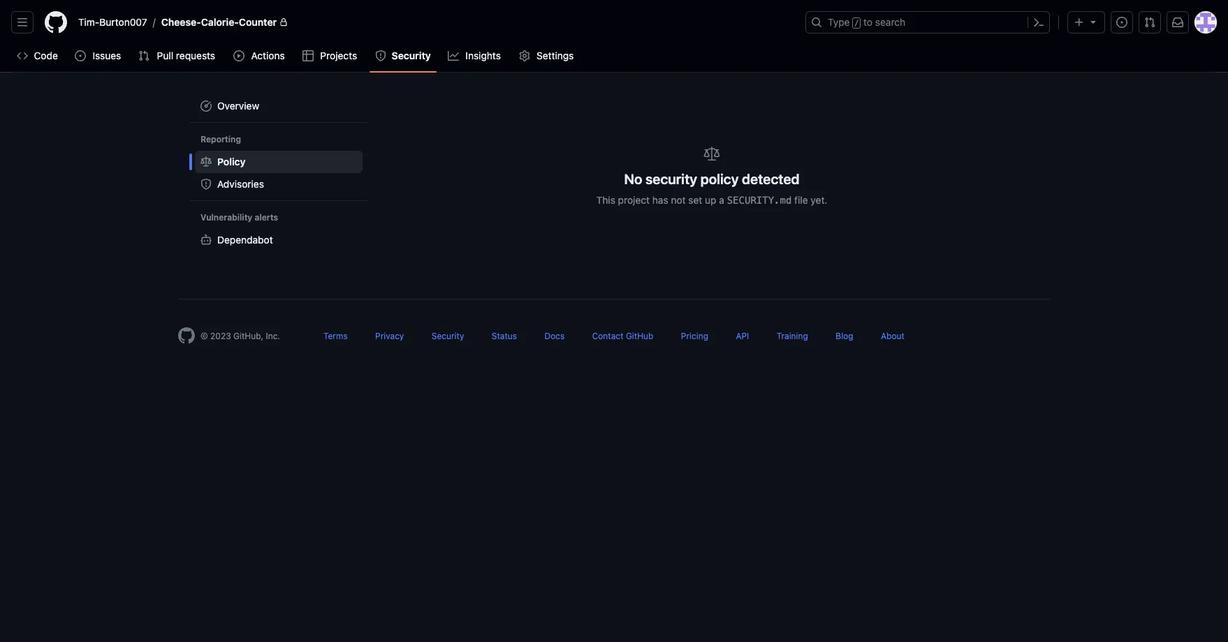 Task type: vqa. For each thing, say whether or not it's contained in the screenshot.
or
no



Task type: describe. For each thing, give the bounding box(es) containing it.
yet.
[[811, 194, 827, 206]]

/ inside type / to search
[[854, 18, 859, 28]]

git pull request image for issue opened icon
[[1144, 17, 1155, 28]]

blog
[[836, 331, 853, 342]]

issue opened image
[[75, 50, 86, 61]]

actions
[[251, 50, 285, 61]]

requests
[[176, 50, 215, 61]]

projects link
[[297, 45, 364, 66]]

pricing link
[[681, 331, 708, 342]]

pricing
[[681, 331, 708, 342]]

1 vertical spatial security link
[[432, 331, 464, 342]]

graph image
[[448, 50, 459, 61]]

to
[[863, 16, 873, 28]]

github,
[[233, 331, 263, 342]]

policy
[[217, 156, 246, 168]]

docs
[[544, 331, 565, 342]]

policy link
[[195, 151, 363, 173]]

security
[[645, 171, 697, 187]]

table image
[[302, 50, 314, 61]]

alerts
[[255, 212, 278, 223]]

overview link
[[195, 95, 363, 117]]

contact github link
[[592, 331, 653, 342]]

github
[[626, 331, 653, 342]]

training link
[[777, 331, 808, 342]]

contact
[[592, 331, 623, 342]]

issue opened image
[[1116, 17, 1127, 28]]

set
[[688, 194, 702, 206]]

code image
[[17, 50, 28, 61]]

status link
[[492, 331, 517, 342]]

pull
[[157, 50, 173, 61]]

policy
[[700, 171, 739, 187]]

gear image
[[519, 50, 530, 61]]

code
[[34, 50, 58, 61]]

list containing tim-burton007
[[73, 11, 797, 34]]

2023
[[210, 331, 231, 342]]

a
[[719, 194, 724, 206]]

privacy link
[[375, 331, 404, 342]]

play image
[[233, 50, 245, 61]]

about
[[881, 331, 905, 342]]

no
[[624, 171, 642, 187]]

search
[[875, 16, 905, 28]]

docs link
[[544, 331, 565, 342]]

notifications image
[[1172, 17, 1183, 28]]

burton007
[[99, 16, 147, 28]]

terms
[[323, 331, 348, 342]]

law image
[[200, 156, 212, 168]]

privacy
[[375, 331, 404, 342]]

code link
[[11, 45, 64, 66]]

issues
[[93, 50, 121, 61]]

reporting
[[200, 134, 241, 145]]

cheese-calorie-counter
[[161, 16, 277, 28]]

this
[[596, 194, 615, 206]]

lock image
[[280, 18, 288, 27]]

cheese-
[[161, 16, 201, 28]]

shield image inside advisories link
[[200, 179, 212, 190]]

© 2023 github, inc.
[[200, 331, 280, 342]]

counter
[[239, 16, 277, 28]]

command palette image
[[1033, 17, 1044, 28]]

tim-
[[78, 16, 99, 28]]

no security policy detected this project has not set up a security.md file yet.
[[596, 171, 827, 206]]

0 vertical spatial security link
[[369, 45, 436, 66]]

pull requests
[[157, 50, 215, 61]]



Task type: locate. For each thing, give the bounding box(es) containing it.
plus image
[[1074, 17, 1085, 28]]

0 horizontal spatial shield image
[[200, 179, 212, 190]]

dependabot link
[[195, 229, 363, 251]]

blog link
[[836, 331, 853, 342]]

1 vertical spatial list
[[189, 89, 368, 257]]

projects
[[320, 50, 357, 61]]

1 vertical spatial shield image
[[200, 179, 212, 190]]

0 vertical spatial security
[[392, 50, 431, 61]]

git pull request image
[[1144, 17, 1155, 28], [139, 50, 150, 61]]

list containing overview
[[189, 89, 368, 257]]

homepage image
[[178, 328, 195, 344]]

©
[[200, 331, 208, 342]]

security link left status in the left of the page
[[432, 331, 464, 342]]

not
[[671, 194, 686, 206]]

overview
[[217, 100, 259, 112]]

insights
[[465, 50, 501, 61]]

terms link
[[323, 331, 348, 342]]

0 horizontal spatial security
[[392, 50, 431, 61]]

0 vertical spatial git pull request image
[[1144, 17, 1155, 28]]

security link left 'graph' image
[[369, 45, 436, 66]]

security.md
[[727, 195, 792, 206]]

shield image
[[375, 50, 386, 61], [200, 179, 212, 190]]

file
[[794, 194, 808, 206]]

advisories
[[217, 178, 264, 190]]

dependabot
[[217, 234, 273, 246]]

tim-burton007 link
[[73, 11, 153, 34]]

settings
[[536, 50, 574, 61]]

dependabot image
[[200, 235, 212, 246]]

tim-burton007 /
[[78, 16, 156, 28]]

1 horizontal spatial shield image
[[375, 50, 386, 61]]

security link
[[369, 45, 436, 66], [432, 331, 464, 342]]

1 vertical spatial git pull request image
[[139, 50, 150, 61]]

git pull request image inside pull requests link
[[139, 50, 150, 61]]

1 horizontal spatial security
[[432, 331, 464, 342]]

1 vertical spatial security
[[432, 331, 464, 342]]

0 vertical spatial list
[[73, 11, 797, 34]]

homepage image
[[45, 11, 67, 34]]

security
[[392, 50, 431, 61], [432, 331, 464, 342]]

shield image right projects
[[375, 50, 386, 61]]

law image
[[703, 145, 720, 162]]

/ left "to"
[[854, 18, 859, 28]]

shield image down law image
[[200, 179, 212, 190]]

0 horizontal spatial git pull request image
[[139, 50, 150, 61]]

advisories link
[[195, 173, 363, 196]]

0 vertical spatial shield image
[[375, 50, 386, 61]]

security left 'graph' image
[[392, 50, 431, 61]]

reporting element
[[195, 151, 363, 196]]

cheese-calorie-counter link
[[156, 11, 294, 34]]

/
[[153, 16, 156, 28], [854, 18, 859, 28]]

0 horizontal spatial /
[[153, 16, 156, 28]]

1 horizontal spatial /
[[854, 18, 859, 28]]

about link
[[881, 331, 905, 342]]

actions link
[[228, 45, 291, 66]]

meter image
[[200, 101, 212, 112]]

up
[[705, 194, 716, 206]]

vulnerability
[[200, 212, 252, 223]]

shield image inside security link
[[375, 50, 386, 61]]

1 horizontal spatial git pull request image
[[1144, 17, 1155, 28]]

status
[[492, 331, 517, 342]]

detected
[[742, 171, 799, 187]]

triangle down image
[[1088, 16, 1099, 27]]

/ left cheese-
[[153, 16, 156, 28]]

git pull request image for issue opened image
[[139, 50, 150, 61]]

contact github
[[592, 331, 653, 342]]

api
[[736, 331, 749, 342]]

git pull request image right issue opened icon
[[1144, 17, 1155, 28]]

insights link
[[442, 45, 507, 66]]

issues link
[[69, 45, 127, 66]]

type
[[828, 16, 850, 28]]

pull requests link
[[133, 45, 222, 66]]

training
[[777, 331, 808, 342]]

api link
[[736, 331, 749, 342]]

calorie-
[[201, 16, 239, 28]]

list
[[73, 11, 797, 34], [189, 89, 368, 257]]

vulnerability alerts
[[200, 212, 278, 223]]

/ inside tim-burton007 /
[[153, 16, 156, 28]]

git pull request image left pull
[[139, 50, 150, 61]]

project
[[618, 194, 650, 206]]

has
[[652, 194, 668, 206]]

security left status in the left of the page
[[432, 331, 464, 342]]

inc.
[[266, 331, 280, 342]]

settings link
[[513, 45, 580, 66]]

type / to search
[[828, 16, 905, 28]]



